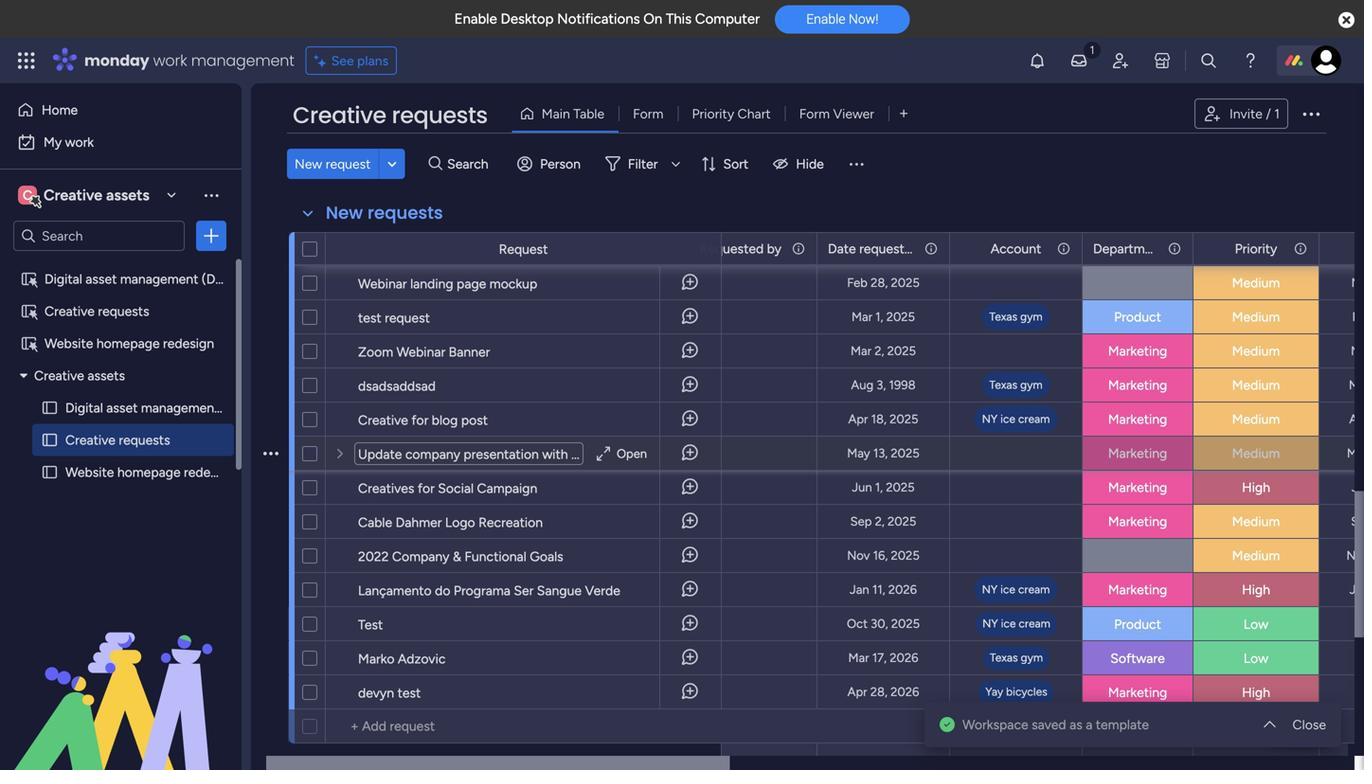 Task type: describe. For each thing, give the bounding box(es) containing it.
see
[[331, 53, 354, 69]]

blog
[[432, 412, 458, 428]]

2025 for mar 2, 2025
[[887, 343, 916, 359]]

1 vertical spatial management
[[120, 271, 198, 287]]

website for website homepage redesign public board icon
[[65, 464, 114, 480]]

16,
[[873, 548, 888, 563]]

2025 for nov 16, 2025
[[891, 548, 920, 563]]

1 vertical spatial creative requests
[[45, 303, 149, 319]]

my
[[44, 134, 62, 150]]

creatives for social campaign
[[358, 480, 538, 496]]

requested by
[[700, 241, 782, 257]]

work for monday
[[153, 50, 187, 71]]

zoom webinar banner
[[358, 344, 490, 360]]

2 marketing from the top
[[1108, 343, 1168, 359]]

0 vertical spatial website
[[505, 242, 554, 258]]

feb 15, 2025
[[848, 241, 919, 256]]

logo
[[445, 514, 475, 531]]

2025 for mar 1, 2025
[[887, 309, 915, 325]]

lançamento
[[358, 583, 432, 599]]

monday work management
[[84, 50, 294, 71]]

sep 2, 2025
[[850, 514, 917, 529]]

feb 28, 2025
[[847, 275, 920, 290]]

1 medium from the top
[[1232, 241, 1280, 257]]

priority for priority chart
[[692, 106, 734, 122]]

1 gym from the top
[[1020, 310, 1043, 324]]

0 vertical spatial (dam)
[[202, 271, 240, 287]]

0 vertical spatial digital asset management (dam)
[[45, 271, 240, 287]]

/
[[1266, 106, 1271, 122]]

main table
[[542, 106, 605, 122]]

2 ice from the top
[[1001, 583, 1016, 596]]

enable for enable desktop notifications on this computer
[[454, 10, 497, 27]]

update
[[358, 446, 402, 462]]

5 medium from the top
[[1232, 377, 1280, 393]]

recreation
[[479, 514, 543, 531]]

jan for jan 11, 2026
[[850, 582, 869, 597]]

3,
[[877, 378, 886, 393]]

workspace image
[[18, 185, 37, 206]]

nov 16, 2025
[[847, 548, 920, 563]]

table
[[573, 106, 605, 122]]

creative requests inside field
[[293, 99, 488, 131]]

functional
[[465, 549, 527, 565]]

2, for mar
[[875, 343, 884, 359]]

creative for blog post
[[358, 412, 488, 428]]

redesign for public board under template workspace icon
[[163, 335, 214, 352]]

&
[[453, 549, 461, 565]]

1 vertical spatial creative assets
[[34, 368, 125, 384]]

lottie animation image
[[0, 579, 242, 770]]

creative inside workspace selection element
[[44, 186, 102, 204]]

plans
[[357, 53, 389, 69]]

my work option
[[11, 127, 230, 157]]

apr
[[849, 412, 868, 427]]

nov for nov
[[1347, 548, 1364, 563]]

Account field
[[986, 238, 1046, 259]]

enable now! button
[[775, 5, 910, 33]]

9 medium from the top
[[1232, 548, 1280, 564]]

form for form
[[633, 106, 664, 122]]

homepage for website homepage redesign public board icon
[[117, 464, 181, 480]]

invite / 1 button
[[1195, 99, 1289, 129]]

homepage for public board under template workspace icon
[[96, 335, 160, 352]]

person
[[540, 156, 581, 172]]

mar 1, 2025
[[852, 309, 915, 325]]

may for may 13, 2025
[[847, 446, 870, 461]]

campaign
[[477, 480, 538, 496]]

this
[[666, 10, 692, 27]]

2 cream from the top
[[1018, 583, 1050, 596]]

verde
[[585, 583, 620, 599]]

arrow down image
[[665, 153, 687, 175]]

enable for enable now!
[[806, 11, 846, 27]]

post
[[461, 412, 488, 428]]

New requests field
[[321, 201, 448, 225]]

request for test request
[[385, 310, 430, 326]]

menu image
[[847, 154, 866, 173]]

15,
[[872, 241, 887, 256]]

column information image for priority
[[1293, 241, 1308, 256]]

6 marketing from the top
[[1108, 479, 1168, 496]]

company
[[405, 446, 460, 462]]

options image
[[263, 430, 279, 477]]

1 texas from the top
[[989, 310, 1018, 324]]

1
[[1275, 106, 1280, 122]]

see plans button
[[306, 46, 397, 75]]

column information image for department
[[1167, 241, 1182, 256]]

digital for public board under template workspace image related to digital asset management (dam)
[[45, 271, 82, 287]]

for for blog
[[412, 412, 429, 428]]

with
[[542, 446, 568, 462]]

close button
[[1285, 710, 1334, 740]]

workspace options image
[[202, 185, 221, 204]]

now!
[[849, 11, 879, 27]]

1 cream from the top
[[1018, 412, 1050, 426]]

computer
[[695, 10, 760, 27]]

1 vertical spatial digital asset management (dam)
[[65, 400, 261, 416]]

home option
[[11, 95, 230, 125]]

new for new requests
[[326, 201, 363, 225]]

home
[[42, 102, 78, 118]]

on
[[644, 10, 663, 27]]

date
[[828, 241, 856, 257]]

requested
[[859, 241, 920, 257]]

website homepage redesign for public board under template workspace icon
[[45, 335, 214, 352]]

main
[[542, 106, 570, 122]]

aug 3, 1998
[[851, 378, 916, 393]]

goals
[[530, 549, 563, 565]]

update company presentation with v7 screens
[[358, 446, 637, 462]]

company
[[392, 549, 450, 565]]

mar for mar 2, 2025
[[851, 343, 872, 359]]

1 vertical spatial assets
[[87, 368, 125, 384]]

new request button
[[287, 149, 378, 179]]

Requested by field
[[695, 238, 786, 259]]

images
[[440, 242, 482, 258]]

workspace saved as a template
[[963, 717, 1149, 733]]

presentation
[[464, 446, 539, 462]]

18,
[[871, 412, 887, 427]]

landing
[[410, 276, 453, 292]]

2025 for may 13, 2025
[[891, 446, 920, 461]]

Search in workspace field
[[40, 225, 158, 247]]

account
[[991, 241, 1042, 257]]

form viewer button
[[785, 99, 889, 129]]

request
[[499, 241, 548, 257]]

open button
[[591, 442, 652, 465]]

assets inside workspace selection element
[[106, 186, 150, 204]]

filter button
[[598, 149, 687, 179]]

2 vertical spatial management
[[141, 400, 219, 416]]

Department field
[[1089, 238, 1165, 259]]

do
[[435, 583, 450, 599]]

invite members image
[[1111, 51, 1130, 70]]

john smith image
[[1311, 45, 1342, 76]]

nov for nov 16, 2025
[[847, 548, 870, 563]]

2 gym from the top
[[1020, 378, 1043, 392]]

2022 company & functional goals
[[358, 549, 563, 565]]

2 medium from the top
[[1232, 275, 1280, 291]]

test
[[358, 310, 382, 326]]

redesign for website homepage redesign public board icon
[[184, 464, 235, 480]]

enable desktop notifications on this computer
[[454, 10, 760, 27]]

lançamento do programa ser sangue verde
[[358, 583, 620, 599]]

aug
[[851, 378, 874, 393]]

0 vertical spatial webinar
[[358, 276, 407, 292]]

ser
[[514, 583, 534, 599]]

0 vertical spatial management
[[191, 50, 294, 71]]

sort button
[[693, 149, 760, 179]]

2022
[[358, 549, 389, 565]]

ma for test request
[[1352, 309, 1364, 325]]

request for new request
[[326, 156, 371, 172]]

form button
[[619, 99, 678, 129]]

Priority field
[[1230, 238, 1282, 259]]

mar for mar 1, 2025
[[852, 309, 873, 325]]

invite
[[1230, 106, 1263, 122]]

public board under template workspace image
[[20, 334, 38, 352]]

form viewer
[[799, 106, 875, 122]]

management images for website
[[358, 242, 554, 258]]

lottie animation element
[[0, 579, 242, 770]]

2 high from the top
[[1242, 582, 1270, 598]]

by
[[767, 241, 782, 257]]

2025 for feb 28, 2025
[[891, 275, 920, 290]]

sort
[[723, 156, 749, 172]]



Task type: locate. For each thing, give the bounding box(es) containing it.
2025 for jun 1, 2025
[[886, 480, 915, 495]]

1998
[[889, 378, 916, 393]]

1 vertical spatial redesign
[[184, 464, 235, 480]]

13,
[[873, 446, 888, 461]]

0 vertical spatial website homepage redesign
[[45, 335, 214, 352]]

mar 2, 2025
[[851, 343, 916, 359]]

webinar
[[358, 276, 407, 292], [397, 344, 446, 360]]

1 may from the left
[[847, 446, 870, 461]]

hide button
[[766, 149, 835, 179]]

2, up "3,"
[[875, 343, 884, 359]]

1 vertical spatial texas
[[989, 378, 1018, 392]]

as
[[1070, 717, 1083, 733]]

ma for webinar landing page mockup
[[1352, 275, 1364, 290]]

2025 down jun 1, 2025
[[888, 514, 917, 529]]

1 vertical spatial webinar
[[397, 344, 446, 360]]

management
[[191, 50, 294, 71], [120, 271, 198, 287], [141, 400, 219, 416]]

0 vertical spatial ny
[[982, 412, 998, 426]]

public board under template workspace image for creative requests
[[20, 302, 38, 320]]

1 enable from the left
[[454, 10, 497, 27]]

ice
[[1001, 412, 1016, 426], [1001, 583, 1016, 596]]

work for my
[[65, 134, 94, 150]]

1 horizontal spatial work
[[153, 50, 187, 71]]

0 horizontal spatial column information image
[[924, 241, 939, 256]]

filter
[[628, 156, 658, 172]]

may
[[847, 446, 870, 461], [1347, 446, 1364, 461]]

1 vertical spatial 1,
[[875, 480, 883, 495]]

0 horizontal spatial nov
[[847, 548, 870, 563]]

webinar up dsadsaddsad
[[397, 344, 446, 360]]

ma for zoom webinar banner
[[1351, 343, 1364, 359]]

2025 up sep 2, 2025 at the bottom
[[886, 480, 915, 495]]

mar down 28,
[[852, 309, 873, 325]]

3 column information image from the left
[[1293, 241, 1308, 256]]

public board under template workspace image
[[20, 270, 38, 288], [20, 302, 38, 320]]

1 vertical spatial cream
[[1018, 583, 1050, 596]]

1 vertical spatial work
[[65, 134, 94, 150]]

column information image right account field
[[1056, 241, 1072, 256]]

new inside button
[[295, 156, 322, 172]]

search everything image
[[1199, 51, 1218, 70]]

for left social
[[418, 480, 435, 496]]

0 vertical spatial texas
[[989, 310, 1018, 324]]

2025 up mar 2, 2025
[[887, 309, 915, 325]]

jan for jan
[[1350, 582, 1364, 597]]

2 vertical spatial public board image
[[41, 463, 59, 481]]

5 marketing from the top
[[1108, 445, 1168, 461]]

column information image for requested by
[[791, 241, 806, 256]]

2 2, from the top
[[875, 514, 885, 529]]

management
[[358, 242, 436, 258]]

1, right jun
[[875, 480, 883, 495]]

0 vertical spatial cream
[[1018, 412, 1050, 426]]

list box
[[0, 259, 261, 744]]

2 vertical spatial website
[[65, 464, 114, 480]]

webinar up test request
[[358, 276, 407, 292]]

2 form from the left
[[799, 106, 830, 122]]

0 vertical spatial for
[[485, 242, 502, 258]]

creatives
[[358, 480, 414, 496]]

update feed image
[[1070, 51, 1089, 70]]

1 horizontal spatial enable
[[806, 11, 846, 27]]

1 vertical spatial mar
[[851, 343, 872, 359]]

1 vertical spatial digital
[[65, 400, 103, 416]]

1 vertical spatial website
[[45, 335, 93, 352]]

c
[[23, 187, 32, 203]]

help button
[[1268, 716, 1334, 748]]

2 vertical spatial for
[[418, 480, 435, 496]]

1 vertical spatial gym
[[1020, 378, 1043, 392]]

priority chart button
[[678, 99, 785, 129]]

0 vertical spatial mar
[[852, 309, 873, 325]]

1, down 28,
[[876, 309, 884, 325]]

0 vertical spatial assets
[[106, 186, 150, 204]]

0 vertical spatial 1,
[[876, 309, 884, 325]]

1 image
[[1084, 39, 1101, 60]]

caret down image
[[20, 369, 27, 382]]

column information image right requested
[[924, 241, 939, 256]]

feb for feb 15, 2025
[[848, 241, 869, 256]]

3 marketing from the top
[[1108, 377, 1168, 393]]

cable
[[358, 514, 392, 531]]

1 texas gym from the top
[[989, 310, 1043, 324]]

0 vertical spatial homepage
[[96, 335, 160, 352]]

1 high from the top
[[1242, 479, 1270, 496]]

workspace selection element
[[18, 184, 152, 208]]

a
[[1086, 717, 1093, 733]]

1 vertical spatial priority
[[1235, 241, 1278, 257]]

new inside field
[[326, 201, 363, 225]]

column information image for date requested
[[924, 241, 939, 256]]

options image right 1
[[1300, 102, 1323, 125]]

1 vertical spatial website homepage redesign
[[65, 464, 235, 480]]

1 horizontal spatial form
[[799, 106, 830, 122]]

requests inside creative requests field
[[392, 99, 488, 131]]

Search field
[[443, 151, 499, 177]]

programa
[[454, 583, 511, 599]]

priority inside field
[[1235, 241, 1278, 257]]

for for social
[[418, 480, 435, 496]]

0 vertical spatial priority
[[692, 106, 734, 122]]

1 horizontal spatial jan
[[1350, 582, 1364, 597]]

7 marketing from the top
[[1108, 514, 1168, 530]]

column information image right by
[[791, 241, 806, 256]]

hide
[[796, 156, 824, 172]]

jan down the se
[[1350, 582, 1364, 597]]

1 jan from the left
[[850, 582, 869, 597]]

enable inside button
[[806, 11, 846, 27]]

new left angle down icon
[[295, 156, 322, 172]]

page
[[457, 276, 486, 292]]

2 may from the left
[[1347, 446, 1364, 461]]

0 vertical spatial creative requests
[[293, 99, 488, 131]]

enable now!
[[806, 11, 879, 27]]

assets right caret down icon
[[87, 368, 125, 384]]

8 marketing from the top
[[1108, 582, 1168, 598]]

0 vertical spatial 2,
[[875, 343, 884, 359]]

test request
[[358, 310, 430, 326]]

form for form viewer
[[799, 106, 830, 122]]

2025
[[890, 241, 919, 256], [891, 275, 920, 290], [887, 309, 915, 325], [887, 343, 916, 359], [890, 412, 919, 427], [891, 446, 920, 461], [886, 480, 915, 495], [888, 514, 917, 529], [891, 548, 920, 563]]

new request
[[295, 156, 371, 172]]

2026
[[888, 582, 917, 597]]

28,
[[871, 275, 888, 290]]

may for may
[[1347, 446, 1364, 461]]

1 horizontal spatial nov
[[1347, 548, 1364, 563]]

1 vertical spatial new
[[326, 201, 363, 225]]

column information image for account
[[1056, 241, 1072, 256]]

ny
[[982, 412, 998, 426], [982, 583, 998, 596]]

2 ny from the top
[[982, 583, 998, 596]]

1 vertical spatial options image
[[202, 226, 221, 245]]

form up filter
[[633, 106, 664, 122]]

priority for priority
[[1235, 241, 1278, 257]]

public board under template workspace image for digital asset management (dam)
[[20, 270, 38, 288]]

request inside button
[[326, 156, 371, 172]]

1 mar from the top
[[852, 309, 873, 325]]

2025 for apr 18, 2025
[[890, 412, 919, 427]]

0 horizontal spatial jan
[[850, 582, 869, 597]]

1 public board under template workspace image from the top
[[20, 270, 38, 288]]

angle down image
[[388, 157, 397, 171]]

date requested
[[828, 241, 920, 257]]

enable left now!
[[806, 11, 846, 27]]

0 vertical spatial options image
[[1300, 102, 1323, 125]]

0 horizontal spatial new
[[295, 156, 322, 172]]

column information image right department
[[1167, 241, 1182, 256]]

digital for digital asset management (dam) public board icon
[[65, 400, 103, 416]]

medium
[[1232, 241, 1280, 257], [1232, 275, 1280, 291], [1232, 309, 1280, 325], [1232, 343, 1280, 359], [1232, 377, 1280, 393], [1232, 411, 1280, 427], [1232, 445, 1280, 461], [1232, 514, 1280, 530], [1232, 548, 1280, 564]]

select product image
[[17, 51, 36, 70]]

2 horizontal spatial column information image
[[1293, 241, 1308, 256]]

0 horizontal spatial form
[[633, 106, 664, 122]]

viewer
[[833, 106, 875, 122]]

form left the viewer
[[799, 106, 830, 122]]

invite / 1
[[1230, 106, 1280, 122]]

3 public board image from the top
[[41, 463, 59, 481]]

2 mar from the top
[[851, 343, 872, 359]]

1 vertical spatial public board under template workspace image
[[20, 302, 38, 320]]

2,
[[875, 343, 884, 359], [875, 514, 885, 529]]

Date requested field
[[823, 238, 920, 259]]

0 vertical spatial ny ice cream
[[982, 412, 1050, 426]]

column information image
[[791, 241, 806, 256], [1167, 241, 1182, 256], [1293, 241, 1308, 256]]

v2 search image
[[429, 153, 443, 175]]

request right test
[[385, 310, 430, 326]]

screens
[[591, 446, 637, 462]]

zoom
[[358, 344, 393, 360]]

1 vertical spatial texas gym
[[989, 378, 1043, 392]]

options image
[[1300, 102, 1323, 125], [202, 226, 221, 245]]

jan left 11,
[[850, 582, 869, 597]]

1 public board image from the top
[[41, 399, 59, 417]]

1 form from the left
[[633, 106, 664, 122]]

1 ice from the top
[[1001, 412, 1016, 426]]

1 ny ice cream from the top
[[982, 412, 1050, 426]]

7 medium from the top
[[1232, 445, 1280, 461]]

dahmer
[[396, 514, 442, 531]]

1 column information image from the left
[[924, 241, 939, 256]]

0 vertical spatial ice
[[1001, 412, 1016, 426]]

for right images
[[485, 242, 502, 258]]

1 vertical spatial for
[[412, 412, 429, 428]]

2025 right 28,
[[891, 275, 920, 290]]

1, for jun
[[875, 480, 883, 495]]

0 vertical spatial work
[[153, 50, 187, 71]]

2 jan from the left
[[1350, 582, 1364, 597]]

work right monday
[[153, 50, 187, 71]]

form
[[633, 106, 664, 122], [799, 106, 830, 122]]

1 2, from the top
[[875, 343, 884, 359]]

3 medium from the top
[[1232, 309, 1280, 325]]

1 vertical spatial high
[[1242, 582, 1270, 598]]

mar up aug in the right of the page
[[851, 343, 872, 359]]

priority chart
[[692, 106, 771, 122]]

0 vertical spatial high
[[1242, 479, 1270, 496]]

1 horizontal spatial options image
[[1300, 102, 1323, 125]]

4 marketing from the top
[[1108, 411, 1168, 427]]

0 horizontal spatial may
[[847, 446, 870, 461]]

0 horizontal spatial work
[[65, 134, 94, 150]]

creative assets inside workspace selection element
[[44, 186, 150, 204]]

home link
[[11, 95, 230, 125]]

mockup
[[490, 276, 537, 292]]

1 horizontal spatial new
[[326, 201, 363, 225]]

2025 up 1998
[[887, 343, 916, 359]]

2025 right 16, on the right bottom of page
[[891, 548, 920, 563]]

homepage
[[96, 335, 160, 352], [117, 464, 181, 480]]

2 vertical spatial creative requests
[[65, 432, 170, 448]]

help image
[[1241, 51, 1260, 70]]

sangue
[[537, 583, 582, 599]]

1 vertical spatial request
[[385, 310, 430, 326]]

se
[[1351, 514, 1364, 529]]

1, for mar
[[876, 309, 884, 325]]

2 texas from the top
[[989, 378, 1018, 392]]

column information image right "priority" field
[[1293, 241, 1308, 256]]

feb for feb 28, 2025
[[847, 275, 868, 290]]

new
[[295, 156, 322, 172], [326, 201, 363, 225]]

creative assets
[[44, 186, 150, 204], [34, 368, 125, 384]]

1 ny from the top
[[982, 412, 998, 426]]

0 vertical spatial gym
[[1020, 310, 1043, 324]]

assets up search in workspace field
[[106, 186, 150, 204]]

enable left the desktop at the top left of page
[[454, 10, 497, 27]]

may down ap
[[1347, 446, 1364, 461]]

public board image for creative requests
[[41, 431, 59, 449]]

0 vertical spatial asset
[[86, 271, 117, 287]]

1 vertical spatial homepage
[[117, 464, 181, 480]]

work right my
[[65, 134, 94, 150]]

0 vertical spatial redesign
[[163, 335, 214, 352]]

creative requests
[[293, 99, 488, 131], [45, 303, 149, 319], [65, 432, 170, 448]]

gym
[[1020, 310, 1043, 324], [1020, 378, 1043, 392]]

1 marketing from the top
[[1108, 241, 1168, 257]]

ju
[[1352, 480, 1364, 495]]

1 vertical spatial public board image
[[41, 431, 59, 449]]

feb for feb
[[1348, 241, 1364, 256]]

monday marketplace image
[[1153, 51, 1172, 70]]

creative assets up search in workspace field
[[44, 186, 150, 204]]

digital asset management (dam)
[[45, 271, 240, 287], [65, 400, 261, 416]]

notifications image
[[1028, 51, 1047, 70]]

open
[[617, 446, 647, 461]]

creative assets right caret down icon
[[34, 368, 125, 384]]

0 vertical spatial public board under template workspace image
[[20, 270, 38, 288]]

11,
[[872, 582, 885, 597]]

ap
[[1350, 412, 1364, 427]]

options image down workspace options image
[[202, 226, 221, 245]]

0 horizontal spatial priority
[[692, 106, 734, 122]]

new for new request
[[295, 156, 322, 172]]

website homepage redesign for website homepage redesign public board icon
[[65, 464, 235, 480]]

1 vertical spatial asset
[[106, 400, 138, 416]]

None field
[[1354, 238, 1364, 259]]

2025 right 13,
[[891, 446, 920, 461]]

1 vertical spatial 2,
[[875, 514, 885, 529]]

Creative requests field
[[288, 99, 492, 132]]

0 vertical spatial new
[[295, 156, 322, 172]]

cream
[[1018, 412, 1050, 426], [1018, 583, 1050, 596]]

website
[[505, 242, 554, 258], [45, 335, 93, 352], [65, 464, 114, 480]]

2 ny ice cream from the top
[[982, 583, 1050, 596]]

1 vertical spatial ny ice cream
[[982, 583, 1050, 596]]

1 horizontal spatial may
[[1347, 446, 1364, 461]]

2 public board under template workspace image from the top
[[20, 302, 38, 320]]

creative inside field
[[293, 99, 386, 131]]

2 public board image from the top
[[41, 431, 59, 449]]

option
[[0, 262, 242, 266]]

work
[[153, 50, 187, 71], [65, 134, 94, 150]]

texas gym
[[989, 310, 1043, 324], [989, 378, 1043, 392]]

feb
[[848, 241, 869, 256], [1348, 241, 1364, 256], [847, 275, 868, 290]]

column information image
[[924, 241, 939, 256], [1056, 241, 1072, 256]]

high
[[1242, 479, 1270, 496], [1242, 582, 1270, 598]]

work inside option
[[65, 134, 94, 150]]

0 vertical spatial creative assets
[[44, 186, 150, 204]]

marketing
[[1108, 241, 1168, 257], [1108, 343, 1168, 359], [1108, 377, 1168, 393], [1108, 411, 1168, 427], [1108, 445, 1168, 461], [1108, 479, 1168, 496], [1108, 514, 1168, 530], [1108, 582, 1168, 598]]

0 vertical spatial digital
[[45, 271, 82, 287]]

1 vertical spatial ny
[[982, 583, 998, 596]]

add view image
[[900, 107, 908, 121]]

nov
[[847, 548, 870, 563], [1347, 548, 1364, 563]]

creative
[[293, 99, 386, 131], [44, 186, 102, 204], [45, 303, 95, 319], [34, 368, 84, 384], [358, 412, 408, 428], [65, 432, 115, 448]]

1 horizontal spatial priority
[[1235, 241, 1278, 257]]

2025 right 18, at the right of the page
[[890, 412, 919, 427]]

public board image for digital asset management (dam)
[[41, 399, 59, 417]]

list box containing digital asset management (dam)
[[0, 259, 261, 744]]

apr 18, 2025
[[849, 412, 919, 427]]

2 column information image from the left
[[1167, 241, 1182, 256]]

person button
[[510, 149, 592, 179]]

0 horizontal spatial request
[[326, 156, 371, 172]]

request
[[326, 156, 371, 172], [385, 310, 430, 326]]

new down new request button
[[326, 201, 363, 225]]

2025 for feb 15, 2025
[[890, 241, 919, 256]]

0 vertical spatial public board image
[[41, 399, 59, 417]]

may 13, 2025
[[847, 446, 920, 461]]

2 nov from the left
[[1347, 548, 1364, 563]]

form inside button
[[799, 106, 830, 122]]

6 medium from the top
[[1232, 411, 1280, 427]]

requests inside new requests field
[[368, 201, 443, 225]]

jun 1, 2025
[[852, 480, 915, 495]]

4 medium from the top
[[1232, 343, 1280, 359]]

priority inside button
[[692, 106, 734, 122]]

template
[[1096, 717, 1149, 733]]

may left 13,
[[847, 446, 870, 461]]

public board image for website homepage redesign
[[41, 463, 59, 481]]

2 column information image from the left
[[1056, 241, 1072, 256]]

1 vertical spatial ice
[[1001, 583, 1016, 596]]

1 horizontal spatial column information image
[[1056, 241, 1072, 256]]

1 horizontal spatial request
[[385, 310, 430, 326]]

nov down the se
[[1347, 548, 1364, 563]]

0 vertical spatial request
[[326, 156, 371, 172]]

8 medium from the top
[[1232, 514, 1280, 530]]

nov left 16, on the right bottom of page
[[847, 548, 870, 563]]

close
[[1293, 717, 1326, 733]]

1 nov from the left
[[847, 548, 870, 563]]

for left blog
[[412, 412, 429, 428]]

0 horizontal spatial column information image
[[791, 241, 806, 256]]

requests
[[392, 99, 488, 131], [368, 201, 443, 225], [98, 303, 149, 319], [119, 432, 170, 448]]

0 horizontal spatial enable
[[454, 10, 497, 27]]

2025 right 15,
[[890, 241, 919, 256]]

(dam)
[[202, 271, 240, 287], [222, 400, 261, 416]]

chart
[[738, 106, 771, 122]]

2 enable from the left
[[806, 11, 846, 27]]

form inside button
[[633, 106, 664, 122]]

1 horizontal spatial column information image
[[1167, 241, 1182, 256]]

2, for sep
[[875, 514, 885, 529]]

0 horizontal spatial options image
[[202, 226, 221, 245]]

1 vertical spatial (dam)
[[222, 400, 261, 416]]

1 column information image from the left
[[791, 241, 806, 256]]

request left angle down icon
[[326, 156, 371, 172]]

2, right sep
[[875, 514, 885, 529]]

2 texas gym from the top
[[989, 378, 1043, 392]]

2025 for sep 2, 2025
[[888, 514, 917, 529]]

desktop
[[501, 10, 554, 27]]

website for public board under template workspace icon
[[45, 335, 93, 352]]

0 vertical spatial texas gym
[[989, 310, 1043, 324]]

help
[[1284, 722, 1318, 741]]

dapulse close image
[[1339, 11, 1355, 30]]

public board image
[[41, 399, 59, 417], [41, 431, 59, 449], [41, 463, 59, 481]]



Task type: vqa. For each thing, say whether or not it's contained in the screenshot.
the Jan
yes



